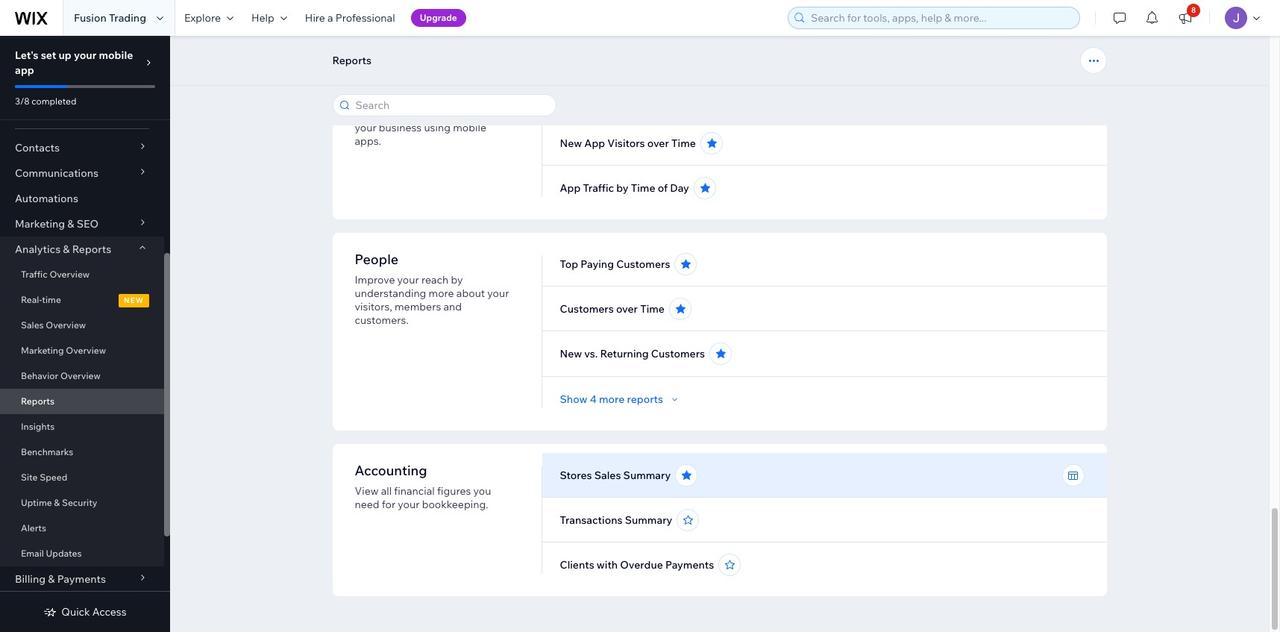 Task type: vqa. For each thing, say whether or not it's contained in the screenshot.
Bank Transfer's THE CONNECT 'Button'
no



Task type: describe. For each thing, give the bounding box(es) containing it.
hire
[[305, 11, 325, 25]]

mobile inside let's set up your mobile app
[[99, 49, 133, 62]]

show 4 more reports button
[[560, 393, 682, 406]]

up
[[59, 49, 72, 62]]

top
[[560, 258, 579, 271]]

quick access
[[61, 605, 127, 619]]

people
[[408, 107, 442, 121]]

hire a professional
[[305, 11, 395, 25]]

reports for reports "button"
[[333, 54, 372, 67]]

marketing overview link
[[0, 338, 164, 364]]

1 vertical spatial customers
[[560, 302, 614, 316]]

traffic for over
[[583, 92, 614, 105]]

app left visitors
[[585, 137, 606, 150]]

0 vertical spatial over
[[617, 92, 639, 105]]

visitors,
[[355, 300, 393, 314]]

site speed link
[[0, 465, 164, 490]]

with inside the members app learn how people engage with your business using mobile apps.
[[483, 107, 504, 121]]

marketing for marketing & seo
[[15, 217, 65, 231]]

app traffic by time of day
[[560, 181, 690, 195]]

time left of
[[631, 181, 656, 195]]

0 vertical spatial summary
[[624, 469, 671, 482]]

real-
[[21, 294, 42, 305]]

clients
[[560, 558, 595, 572]]

customers.
[[355, 314, 409, 327]]

new app visitors over time
[[560, 137, 696, 150]]

2 vertical spatial over
[[617, 302, 638, 316]]

visitors
[[608, 137, 645, 150]]

members app learn how people engage with your business using mobile apps.
[[355, 85, 504, 148]]

time up new app visitors over time on the top of the page
[[641, 92, 665, 105]]

8 button
[[1170, 0, 1203, 36]]

analytics & reports
[[15, 243, 111, 256]]

explore
[[184, 11, 221, 25]]

1 vertical spatial sales
[[595, 469, 621, 482]]

members
[[395, 300, 441, 314]]

day
[[671, 181, 690, 195]]

site speed
[[21, 472, 67, 483]]

understanding
[[355, 287, 427, 300]]

& for uptime
[[54, 497, 60, 508]]

you
[[474, 484, 491, 498]]

vs.
[[585, 347, 598, 361]]

reports inside 'popup button'
[[72, 243, 111, 256]]

traffic overview
[[21, 269, 90, 280]]

app down new app visitors over time on the top of the page
[[560, 181, 581, 195]]

8
[[1192, 5, 1197, 15]]

new vs. returning customers
[[560, 347, 706, 361]]

billing & payments button
[[0, 567, 164, 592]]

reports link
[[0, 389, 164, 414]]

top paying customers
[[560, 258, 671, 271]]

Search for tools, apps, help & more... field
[[807, 7, 1076, 28]]

benchmarks link
[[0, 440, 164, 465]]

upgrade button
[[411, 9, 466, 27]]

upgrade
[[420, 12, 457, 23]]

1 horizontal spatial with
[[597, 558, 618, 572]]

analytics
[[15, 243, 61, 256]]

app up new app visitors over time on the top of the page
[[560, 92, 581, 105]]

quick access button
[[44, 605, 127, 619]]

automations link
[[0, 186, 164, 211]]

communications button
[[0, 160, 164, 186]]

benchmarks
[[21, 446, 73, 458]]

& for analytics
[[63, 243, 70, 256]]

people improve your reach by understanding more about your visitors, members and customers.
[[355, 251, 509, 327]]

returning
[[601, 347, 649, 361]]

quick
[[61, 605, 90, 619]]

sales overview
[[21, 319, 86, 331]]

email
[[21, 548, 44, 559]]

and
[[444, 300, 462, 314]]

marketing & seo button
[[0, 211, 164, 237]]

business
[[379, 121, 422, 134]]

communications
[[15, 166, 99, 180]]

marketing overview
[[21, 345, 106, 356]]

clients with overdue payments
[[560, 558, 715, 572]]

accounting
[[355, 462, 427, 479]]

your inside accounting view all financial figures you need for your bookkeeping.
[[398, 498, 420, 511]]

2 vertical spatial customers
[[652, 347, 706, 361]]

for
[[382, 498, 396, 511]]

speed
[[40, 472, 67, 483]]

apps.
[[355, 134, 381, 148]]

by inside people improve your reach by understanding more about your visitors, members and customers.
[[451, 273, 463, 287]]

all
[[381, 484, 392, 498]]

help
[[252, 11, 275, 25]]

marketing for marketing overview
[[21, 345, 64, 356]]

access
[[92, 605, 127, 619]]

3/8 completed
[[15, 96, 76, 107]]

insights link
[[0, 414, 164, 440]]

behavior
[[21, 370, 58, 381]]

transactions
[[560, 514, 623, 527]]

of
[[658, 181, 668, 195]]

traffic overview link
[[0, 262, 164, 287]]

automations
[[15, 192, 78, 205]]

updates
[[46, 548, 82, 559]]

0 vertical spatial payments
[[666, 558, 715, 572]]

seo
[[77, 217, 99, 231]]

billing & payments
[[15, 573, 106, 586]]

your right about
[[488, 287, 509, 300]]

overdue
[[621, 558, 663, 572]]

billing
[[15, 573, 46, 586]]

contacts button
[[0, 135, 164, 160]]

analytics & reports button
[[0, 237, 164, 262]]

& for marketing
[[67, 217, 74, 231]]

your left reach
[[398, 273, 419, 287]]

sales inside 'sidebar' element
[[21, 319, 44, 331]]



Task type: locate. For each thing, give the bounding box(es) containing it.
1 vertical spatial new
[[560, 347, 582, 361]]

uptime & security
[[21, 497, 97, 508]]

overview down analytics & reports
[[50, 269, 90, 280]]

2 vertical spatial reports
[[21, 396, 55, 407]]

1 vertical spatial more
[[599, 393, 625, 406]]

email updates link
[[0, 541, 164, 567]]

behavior overview
[[21, 370, 101, 381]]

marketing up the analytics
[[15, 217, 65, 231]]

app traffic over time
[[560, 92, 665, 105]]

new for new app visitors over time
[[560, 137, 582, 150]]

& for billing
[[48, 573, 55, 586]]

financial
[[394, 484, 435, 498]]

0 horizontal spatial with
[[483, 107, 504, 121]]

marketing & seo
[[15, 217, 99, 231]]

with right clients at the bottom left of page
[[597, 558, 618, 572]]

let's set up your mobile app
[[15, 49, 133, 77]]

0 vertical spatial new
[[560, 137, 582, 150]]

1 vertical spatial payments
[[57, 573, 106, 586]]

0 vertical spatial customers
[[617, 258, 671, 271]]

contacts
[[15, 141, 60, 155]]

0 horizontal spatial more
[[429, 287, 454, 300]]

& down marketing & seo
[[63, 243, 70, 256]]

reports for the reports link in the bottom left of the page
[[21, 396, 55, 407]]

mobile down search 'field'
[[453, 121, 487, 134]]

your right the for
[[398, 498, 420, 511]]

time up new vs. returning customers
[[641, 302, 665, 316]]

1 vertical spatial by
[[451, 273, 463, 287]]

payments inside popup button
[[57, 573, 106, 586]]

sales right the "stores"
[[595, 469, 621, 482]]

0 vertical spatial marketing
[[15, 217, 65, 231]]

your
[[74, 49, 97, 62], [355, 121, 377, 134], [398, 273, 419, 287], [488, 287, 509, 300], [398, 498, 420, 511]]

traffic for by
[[583, 181, 614, 195]]

over up new app visitors over time on the top of the page
[[617, 92, 639, 105]]

transactions summary
[[560, 514, 673, 527]]

marketing inside popup button
[[15, 217, 65, 231]]

overview inside the sales overview link
[[46, 319, 86, 331]]

mobile down fusion trading
[[99, 49, 133, 62]]

3/8
[[15, 96, 30, 107]]

1 vertical spatial with
[[597, 558, 618, 572]]

stores
[[560, 469, 592, 482]]

how
[[385, 107, 405, 121]]

overview inside traffic overview link
[[50, 269, 90, 280]]

reports down the seo
[[72, 243, 111, 256]]

uptime & security link
[[0, 490, 164, 516]]

1 vertical spatial summary
[[625, 514, 673, 527]]

1 horizontal spatial more
[[599, 393, 625, 406]]

about
[[457, 287, 485, 300]]

sales overview link
[[0, 313, 164, 338]]

0 vertical spatial traffic
[[583, 92, 614, 105]]

overview for traffic overview
[[50, 269, 90, 280]]

overview
[[50, 269, 90, 280], [46, 319, 86, 331], [66, 345, 106, 356], [60, 370, 101, 381]]

email updates
[[21, 548, 82, 559]]

0 vertical spatial sales
[[21, 319, 44, 331]]

using
[[424, 121, 451, 134]]

1 vertical spatial traffic
[[583, 181, 614, 195]]

app up people
[[418, 85, 445, 102]]

reach
[[422, 273, 449, 287]]

& right the billing
[[48, 573, 55, 586]]

customers up the vs.
[[560, 302, 614, 316]]

app
[[15, 63, 34, 77]]

alerts link
[[0, 516, 164, 541]]

stores sales summary
[[560, 469, 671, 482]]

1 vertical spatial mobile
[[453, 121, 487, 134]]

overview down marketing overview link
[[60, 370, 101, 381]]

time up the 'day' on the right of page
[[672, 137, 696, 150]]

customers right returning
[[652, 347, 706, 361]]

0 horizontal spatial mobile
[[99, 49, 133, 62]]

fusion trading
[[74, 11, 146, 25]]

uptime
[[21, 497, 52, 508]]

trading
[[109, 11, 146, 25]]

accounting view all financial figures you need for your bookkeeping.
[[355, 462, 491, 511]]

your left 'how'
[[355, 121, 377, 134]]

improve
[[355, 273, 395, 287]]

by
[[617, 181, 629, 195], [451, 273, 463, 287]]

alerts
[[21, 523, 46, 534]]

bookkeeping.
[[422, 498, 489, 511]]

security
[[62, 497, 97, 508]]

1 horizontal spatial sales
[[595, 469, 621, 482]]

1 vertical spatial over
[[648, 137, 670, 150]]

completed
[[32, 96, 76, 107]]

sales
[[21, 319, 44, 331], [595, 469, 621, 482]]

customers over time
[[560, 302, 665, 316]]

by left of
[[617, 181, 629, 195]]

Search field
[[351, 95, 551, 116]]

your inside the members app learn how people engage with your business using mobile apps.
[[355, 121, 377, 134]]

mobile inside the members app learn how people engage with your business using mobile apps.
[[453, 121, 487, 134]]

summary
[[624, 469, 671, 482], [625, 514, 673, 527]]

app
[[418, 85, 445, 102], [560, 92, 581, 105], [585, 137, 606, 150], [560, 181, 581, 195]]

2 new from the top
[[560, 347, 582, 361]]

new for new vs. returning customers
[[560, 347, 582, 361]]

new left visitors
[[560, 137, 582, 150]]

1 vertical spatial reports
[[72, 243, 111, 256]]

time
[[42, 294, 61, 305]]

people
[[355, 251, 399, 268]]

1 vertical spatial marketing
[[21, 345, 64, 356]]

show
[[560, 393, 588, 406]]

overview for marketing overview
[[66, 345, 106, 356]]

1 horizontal spatial reports
[[72, 243, 111, 256]]

payments right overdue
[[666, 558, 715, 572]]

over up returning
[[617, 302, 638, 316]]

reports
[[627, 393, 664, 406]]

your right up
[[74, 49, 97, 62]]

view
[[355, 484, 379, 498]]

real-time
[[21, 294, 61, 305]]

& right uptime at the bottom of the page
[[54, 497, 60, 508]]

new left the vs.
[[560, 347, 582, 361]]

need
[[355, 498, 380, 511]]

2 vertical spatial traffic
[[21, 269, 48, 280]]

over right visitors
[[648, 137, 670, 150]]

traffic down visitors
[[583, 181, 614, 195]]

0 horizontal spatial payments
[[57, 573, 106, 586]]

0 vertical spatial by
[[617, 181, 629, 195]]

traffic
[[583, 92, 614, 105], [583, 181, 614, 195], [21, 269, 48, 280]]

0 vertical spatial with
[[483, 107, 504, 121]]

traffic up visitors
[[583, 92, 614, 105]]

overview down the sales overview link
[[66, 345, 106, 356]]

set
[[41, 49, 56, 62]]

with
[[483, 107, 504, 121], [597, 558, 618, 572]]

overview for sales overview
[[46, 319, 86, 331]]

summary up overdue
[[625, 514, 673, 527]]

& inside 'popup button'
[[63, 243, 70, 256]]

overview up marketing overview
[[46, 319, 86, 331]]

help button
[[243, 0, 296, 36]]

traffic down the analytics
[[21, 269, 48, 280]]

0 horizontal spatial sales
[[21, 319, 44, 331]]

sidebar element
[[0, 36, 170, 632]]

site
[[21, 472, 38, 483]]

summary up transactions summary
[[624, 469, 671, 482]]

sales down real-
[[21, 319, 44, 331]]

1 horizontal spatial mobile
[[453, 121, 487, 134]]

marketing
[[15, 217, 65, 231], [21, 345, 64, 356]]

0 vertical spatial more
[[429, 287, 454, 300]]

overview inside marketing overview link
[[66, 345, 106, 356]]

customers right the paying
[[617, 258, 671, 271]]

a
[[328, 11, 333, 25]]

more left about
[[429, 287, 454, 300]]

app inside the members app learn how people engage with your business using mobile apps.
[[418, 85, 445, 102]]

paying
[[581, 258, 614, 271]]

overview inside behavior overview 'link'
[[60, 370, 101, 381]]

1 horizontal spatial payments
[[666, 558, 715, 572]]

learn
[[355, 107, 383, 121]]

0 horizontal spatial reports
[[21, 396, 55, 407]]

reports inside "button"
[[333, 54, 372, 67]]

more right 4
[[599, 393, 625, 406]]

with right engage
[[483, 107, 504, 121]]

0 horizontal spatial by
[[451, 273, 463, 287]]

reports down hire a professional link
[[333, 54, 372, 67]]

by right reach
[[451, 273, 463, 287]]

behavior overview link
[[0, 364, 164, 389]]

more inside people improve your reach by understanding more about your visitors, members and customers.
[[429, 287, 454, 300]]

reports button
[[325, 49, 379, 72]]

marketing up behavior
[[21, 345, 64, 356]]

reports up insights
[[21, 396, 55, 407]]

overview for behavior overview
[[60, 370, 101, 381]]

payments
[[666, 558, 715, 572], [57, 573, 106, 586]]

& left the seo
[[67, 217, 74, 231]]

your inside let's set up your mobile app
[[74, 49, 97, 62]]

let's
[[15, 49, 39, 62]]

0 vertical spatial mobile
[[99, 49, 133, 62]]

payments down the email updates link
[[57, 573, 106, 586]]

traffic inside 'sidebar' element
[[21, 269, 48, 280]]

2 horizontal spatial reports
[[333, 54, 372, 67]]

0 vertical spatial reports
[[333, 54, 372, 67]]

1 new from the top
[[560, 137, 582, 150]]

1 horizontal spatial by
[[617, 181, 629, 195]]

figures
[[437, 484, 471, 498]]



